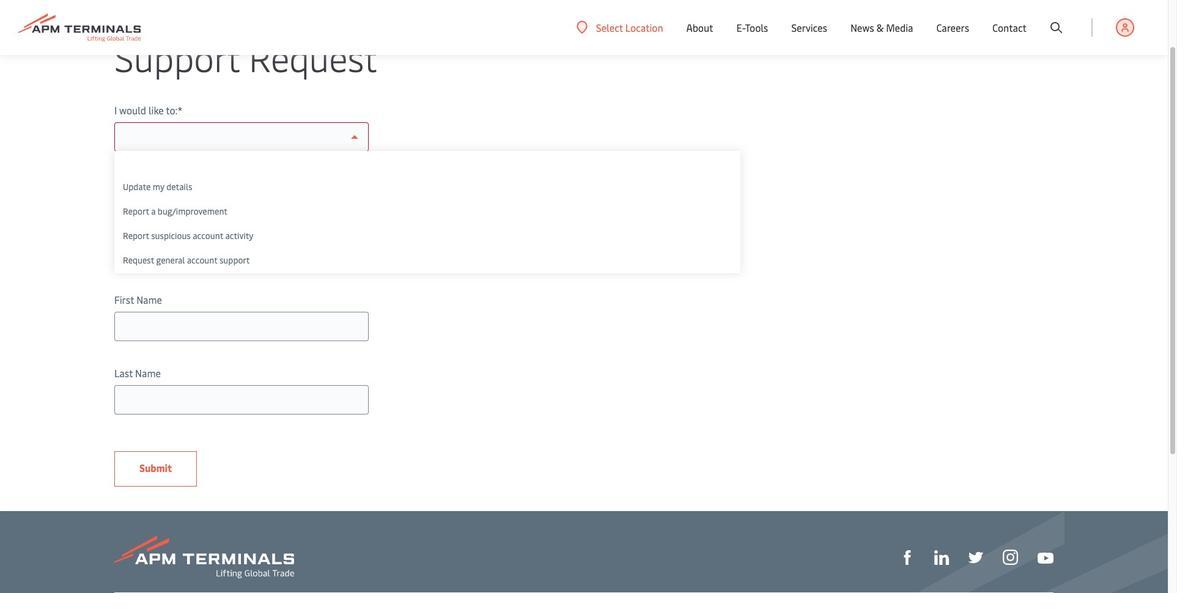 Task type: vqa. For each thing, say whether or not it's contained in the screenshot.
TERMINAL(S)
no



Task type: describe. For each thing, give the bounding box(es) containing it.
support request
[[114, 33, 377, 81]]

e-tools
[[737, 21, 768, 34]]

account for general
[[187, 254, 217, 266]]

you tube link
[[1038, 549, 1054, 565]]

account for suspicious
[[193, 230, 223, 242]]

my
[[153, 181, 164, 193]]

news & media button
[[851, 0, 913, 55]]

i for i would like to:
[[114, 103, 117, 117]]

careers button
[[937, 0, 969, 55]]

would for i would like to:
[[119, 103, 146, 117]]

update my details option
[[114, 176, 741, 200]]

activity
[[225, 230, 253, 242]]

careers
[[937, 21, 969, 34]]

email
[[114, 220, 139, 233]]

suspicious
[[151, 230, 191, 242]]

news
[[851, 21, 874, 34]]

report suspicious account activity option
[[114, 224, 741, 249]]

about you
[[114, 191, 176, 210]]

location
[[625, 20, 663, 34]]

update my details
[[123, 181, 192, 193]]

details
[[166, 181, 192, 193]]

name for last name
[[135, 366, 161, 380]]

youtube image
[[1038, 553, 1054, 564]]

you
[[154, 191, 176, 210]]

i would like to:
[[114, 103, 178, 117]]

instagram image
[[1003, 550, 1018, 565]]

media
[[886, 21, 913, 34]]

to: for i would like to:
[[166, 103, 178, 117]]

linkedin__x28_alt_x29__3_ link
[[934, 549, 949, 565]]

select
[[596, 20, 623, 34]]

services button
[[791, 0, 827, 55]]

request inside option
[[123, 254, 154, 266]]

facebook image
[[900, 551, 915, 565]]

1 horizontal spatial request
[[249, 33, 377, 81]]

bug/improvement
[[158, 205, 227, 217]]

i would like to:  is required.
[[114, 152, 228, 166]]

select location
[[596, 20, 663, 34]]

about for about
[[686, 21, 713, 34]]

apmt footer logo image
[[114, 536, 294, 579]]



Task type: locate. For each thing, give the bounding box(es) containing it.
0 vertical spatial i
[[114, 103, 117, 117]]

1 vertical spatial like
[[149, 152, 164, 166]]

request
[[249, 33, 377, 81], [123, 254, 154, 266]]

report a bug/improvement
[[123, 205, 227, 217]]

contact
[[993, 21, 1027, 34]]

a
[[151, 205, 156, 217]]

linkedin image
[[934, 551, 949, 565]]

2 like from the top
[[149, 152, 164, 166]]

2 report from the top
[[123, 230, 149, 242]]

1 like from the top
[[149, 103, 164, 117]]

first
[[114, 293, 134, 306]]

2 i from the top
[[114, 152, 117, 166]]

about left e-
[[686, 21, 713, 34]]

report
[[123, 205, 149, 217], [123, 230, 149, 242]]

request general account support
[[123, 254, 250, 266]]

1 vertical spatial account
[[187, 254, 217, 266]]

instagram link
[[1003, 549, 1018, 565]]

to: for i would like to:  is required.
[[166, 152, 178, 166]]

would
[[119, 103, 146, 117], [119, 152, 146, 166]]

0 vertical spatial about
[[686, 21, 713, 34]]

1 report from the top
[[123, 205, 149, 217]]

0 vertical spatial report
[[123, 205, 149, 217]]

like up i would like to:  is required.
[[149, 103, 164, 117]]

like left is
[[149, 152, 164, 166]]

0 vertical spatial account
[[193, 230, 223, 242]]

update
[[123, 181, 151, 193]]

last name
[[114, 366, 161, 380]]

&
[[877, 21, 884, 34]]

about
[[686, 21, 713, 34], [114, 191, 151, 210]]

Email text field
[[114, 239, 369, 268]]

first name
[[114, 293, 162, 306]]

1 i from the top
[[114, 103, 117, 117]]

e-tools button
[[737, 0, 768, 55]]

name
[[136, 293, 162, 306], [135, 366, 161, 380]]

like for i would like to:  is required.
[[149, 152, 164, 166]]

0 horizontal spatial request
[[123, 254, 154, 266]]

1 vertical spatial i
[[114, 152, 117, 166]]

tools
[[745, 21, 768, 34]]

about for about you
[[114, 191, 151, 210]]

i
[[114, 103, 117, 117], [114, 152, 117, 166]]

Last Name text field
[[114, 385, 369, 415]]

news & media
[[851, 21, 913, 34]]

report a bug/improvement option
[[114, 200, 741, 224]]

2 would from the top
[[119, 152, 146, 166]]

1 vertical spatial report
[[123, 230, 149, 242]]

about button
[[686, 0, 713, 55]]

1 would from the top
[[119, 103, 146, 117]]

to: up i would like to:  is required.
[[166, 103, 178, 117]]

shape link
[[900, 549, 915, 565]]

1 vertical spatial would
[[119, 152, 146, 166]]

list box
[[114, 151, 741, 273]]

required.
[[189, 152, 228, 166]]

0 vertical spatial to:
[[166, 103, 178, 117]]

1 vertical spatial name
[[135, 366, 161, 380]]

about left a
[[114, 191, 151, 210]]

0 vertical spatial request
[[249, 33, 377, 81]]

report inside option
[[123, 205, 149, 217]]

None submit
[[114, 451, 197, 487]]

is
[[180, 152, 187, 166]]

to:
[[166, 103, 178, 117], [166, 152, 178, 166]]

support
[[114, 33, 240, 81]]

e-
[[737, 21, 745, 34]]

would for i would like to:  is required.
[[119, 152, 146, 166]]

last
[[114, 366, 133, 380]]

request general account support option
[[114, 249, 741, 273]]

1 horizontal spatial about
[[686, 21, 713, 34]]

account down bug/improvement
[[193, 230, 223, 242]]

report left "suspicious"
[[123, 230, 149, 242]]

report inside option
[[123, 230, 149, 242]]

1 vertical spatial to:
[[166, 152, 178, 166]]

1 vertical spatial request
[[123, 254, 154, 266]]

report left a
[[123, 205, 149, 217]]

0 vertical spatial like
[[149, 103, 164, 117]]

report for report a bug/improvement
[[123, 205, 149, 217]]

name right first
[[136, 293, 162, 306]]

account
[[193, 230, 223, 242], [187, 254, 217, 266]]

1 vertical spatial about
[[114, 191, 151, 210]]

name right last
[[135, 366, 161, 380]]

twitter image
[[969, 551, 983, 565]]

report suspicious account activity
[[123, 230, 253, 242]]

to: left is
[[166, 152, 178, 166]]

account inside request general account support option
[[187, 254, 217, 266]]

account inside report suspicious account activity option
[[193, 230, 223, 242]]

option
[[114, 151, 741, 176]]

1 to: from the top
[[166, 103, 178, 117]]

list box containing update my details
[[114, 151, 741, 273]]

0 horizontal spatial about
[[114, 191, 151, 210]]

contact button
[[993, 0, 1027, 55]]

2 to: from the top
[[166, 152, 178, 166]]

report for report suspicious account activity
[[123, 230, 149, 242]]

general
[[156, 254, 185, 266]]

First Name text field
[[114, 312, 369, 341]]

0 vertical spatial would
[[119, 103, 146, 117]]

services
[[791, 21, 827, 34]]

select location button
[[577, 20, 663, 34]]

support
[[220, 254, 250, 266]]

0 vertical spatial name
[[136, 293, 162, 306]]

like
[[149, 103, 164, 117], [149, 152, 164, 166]]

name for first name
[[136, 293, 162, 306]]

fill 44 link
[[969, 549, 983, 565]]

i for i would like to:  is required.
[[114, 152, 117, 166]]

like for i would like to:
[[149, 103, 164, 117]]

account down report suspicious account activity at the top left of the page
[[187, 254, 217, 266]]



